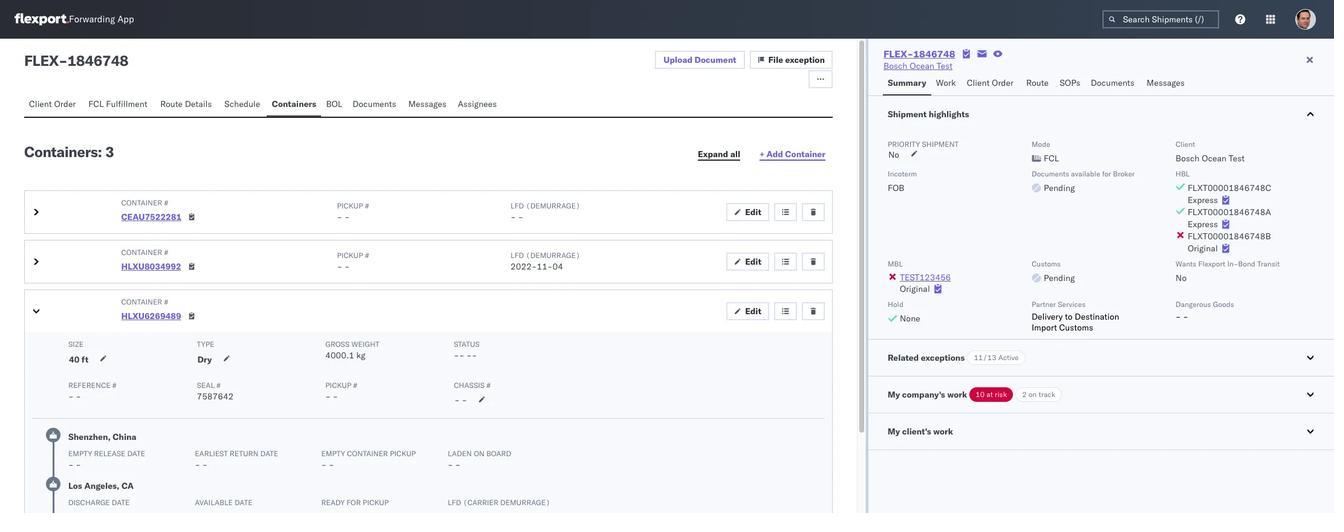 Task type: describe. For each thing, give the bounding box(es) containing it.
flex - 1846748
[[24, 51, 128, 70]]

to
[[1065, 311, 1073, 322]]

pending for customs
[[1044, 273, 1075, 284]]

my for my client's work
[[888, 426, 900, 437]]

broker
[[1113, 169, 1135, 178]]

4000.1
[[325, 350, 354, 361]]

upload document button
[[655, 51, 745, 69]]

route details button
[[155, 93, 220, 117]]

expand all
[[698, 149, 740, 160]]

fulfillment
[[106, 99, 147, 109]]

seal
[[197, 381, 215, 390]]

container
[[347, 449, 388, 458]]

2 vertical spatial pickup # - -
[[325, 381, 357, 402]]

test123456 button
[[900, 272, 951, 283]]

1 vertical spatial messages
[[408, 99, 446, 109]]

0 vertical spatial messages
[[1147, 77, 1185, 88]]

fob
[[888, 183, 905, 194]]

customs inside partner services delivery to destination import customs
[[1059, 322, 1093, 333]]

containers
[[272, 99, 316, 109]]

2 horizontal spatial documents
[[1091, 77, 1135, 88]]

los
[[68, 481, 82, 492]]

lfd (carrier demurrage)
[[448, 498, 550, 507]]

demurrage)
[[500, 498, 550, 507]]

0 horizontal spatial 1846748
[[67, 51, 128, 70]]

container # for hlxu8034992
[[121, 248, 168, 257]]

active
[[998, 353, 1019, 362]]

lfd (demurrage) 2022-11-04
[[511, 251, 580, 272]]

containers:
[[24, 143, 102, 161]]

2022-
[[511, 261, 537, 272]]

chassis
[[454, 381, 485, 390]]

container for ceau7522281
[[121, 198, 162, 207]]

work for my client's work
[[933, 426, 953, 437]]

# inside reference # - -
[[112, 381, 116, 390]]

goods
[[1213, 300, 1234, 309]]

flexport
[[1198, 259, 1226, 269]]

0 horizontal spatial client order button
[[24, 93, 84, 117]]

exception
[[785, 54, 825, 65]]

3 edit from the top
[[745, 306, 761, 317]]

risk
[[995, 390, 1007, 399]]

flex-
[[884, 48, 913, 60]]

2 on track
[[1022, 390, 1056, 399]]

pickup for ready for pickup
[[363, 498, 389, 507]]

1 horizontal spatial client order button
[[962, 72, 1022, 96]]

wants
[[1176, 259, 1197, 269]]

hlxu6269489
[[121, 311, 181, 322]]

0 vertical spatial customs
[[1032, 259, 1061, 269]]

summary button
[[883, 72, 931, 96]]

1 vertical spatial documents
[[353, 99, 396, 109]]

partner
[[1032, 300, 1056, 309]]

container for hlxu6269489
[[121, 298, 162, 307]]

documents available for broker
[[1032, 169, 1135, 178]]

date inside earliest return date - -
[[260, 449, 278, 458]]

size
[[68, 340, 84, 349]]

container inside button
[[785, 149, 826, 160]]

laden
[[448, 449, 472, 458]]

file
[[768, 54, 783, 65]]

delivery
[[1032, 311, 1063, 322]]

my client's work button
[[868, 414, 1334, 450]]

schedule
[[224, 99, 260, 109]]

1 vertical spatial client order
[[29, 99, 76, 109]]

reference
[[68, 381, 110, 390]]

flxt00001846748c
[[1188, 183, 1271, 194]]

available
[[1071, 169, 1100, 178]]

10 at risk
[[976, 390, 1007, 399]]

date down 'ca' on the bottom left of page
[[112, 498, 130, 507]]

return
[[230, 449, 259, 458]]

express for flxt00001846748a
[[1188, 219, 1218, 230]]

import
[[1032, 322, 1057, 333]]

date inside empty release date - -
[[127, 449, 145, 458]]

empty container pickup - -
[[321, 449, 416, 471]]

11/13
[[974, 353, 997, 362]]

laden on board - -
[[448, 449, 511, 471]]

flex
[[24, 51, 59, 70]]

services
[[1058, 300, 1086, 309]]

hlxu6269489 button
[[121, 311, 181, 322]]

shipment
[[922, 140, 959, 149]]

ready
[[321, 498, 345, 507]]

edit for 2022-11-04
[[745, 256, 761, 267]]

priority
[[888, 140, 920, 149]]

discharge date
[[68, 498, 130, 507]]

(carrier
[[463, 498, 498, 507]]

no inside "wants flexport in-bond transit no"
[[1176, 273, 1187, 284]]

bol button
[[321, 93, 348, 117]]

mbl
[[888, 259, 903, 269]]

gross
[[325, 340, 350, 349]]

1 horizontal spatial original
[[1188, 243, 1218, 254]]

work for my company's work
[[947, 390, 967, 400]]

all
[[730, 149, 740, 160]]

upload
[[664, 54, 693, 65]]

reference # - -
[[68, 381, 116, 402]]

ocean inside client bosch ocean test incoterm fob
[[1202, 153, 1227, 164]]

available
[[195, 498, 233, 507]]

wants flexport in-bond transit no
[[1176, 259, 1280, 284]]

highlights
[[929, 109, 969, 120]]

ceau7522281
[[121, 212, 182, 223]]

fcl for fcl
[[1044, 153, 1059, 164]]

0 vertical spatial for
[[1102, 169, 1111, 178]]

mode
[[1032, 140, 1050, 149]]

transit
[[1257, 259, 1280, 269]]

earliest
[[195, 449, 228, 458]]

kg
[[356, 350, 365, 361]]

(demurrage) for -
[[526, 201, 580, 210]]

summary
[[888, 77, 926, 88]]

test inside client bosch ocean test incoterm fob
[[1229, 153, 1245, 164]]

1 horizontal spatial 1846748
[[913, 48, 955, 60]]

related exceptions
[[888, 353, 965, 363]]

pickup for empty container pickup - -
[[390, 449, 416, 458]]

+
[[760, 149, 765, 160]]

available date
[[195, 498, 253, 507]]

test inside 'link'
[[937, 60, 953, 71]]

seal # 7587642
[[197, 381, 234, 402]]

chassis #
[[454, 381, 491, 390]]



Task type: vqa. For each thing, say whether or not it's contained in the screenshot.
1662119 to the middle
no



Task type: locate. For each thing, give the bounding box(es) containing it.
fcl down mode in the right of the page
[[1044, 153, 1059, 164]]

destination
[[1075, 311, 1119, 322]]

0 vertical spatial edit button
[[726, 203, 769, 221]]

express up flxt00001846748b
[[1188, 219, 1218, 230]]

no
[[888, 149, 899, 160], [1176, 273, 1187, 284]]

container right add
[[785, 149, 826, 160]]

1 vertical spatial bosch
[[1176, 153, 1200, 164]]

3 container # from the top
[[121, 298, 168, 307]]

1 vertical spatial pickup
[[363, 498, 389, 507]]

expand all button
[[691, 145, 748, 164]]

flexport. image
[[15, 13, 69, 25]]

shipment highlights button
[[868, 96, 1334, 132]]

fcl inside button
[[88, 99, 104, 109]]

(demurrage) up '04'
[[526, 251, 580, 260]]

container up hlxu6269489
[[121, 298, 162, 307]]

0 horizontal spatial client
[[29, 99, 52, 109]]

my for my company's work
[[888, 390, 900, 400]]

date right available
[[235, 498, 253, 507]]

client order button down flex
[[24, 93, 84, 117]]

1 vertical spatial (demurrage)
[[526, 251, 580, 260]]

test up flxt00001846748c
[[1229, 153, 1245, 164]]

2 container # from the top
[[121, 248, 168, 257]]

1 vertical spatial route
[[160, 99, 183, 109]]

40 ft
[[69, 354, 88, 365]]

fcl left fulfillment
[[88, 99, 104, 109]]

1 horizontal spatial documents
[[1032, 169, 1069, 178]]

2
[[1022, 390, 1027, 399]]

for left 'broker'
[[1102, 169, 1111, 178]]

on inside laden on board - -
[[474, 449, 485, 458]]

1 vertical spatial original
[[900, 284, 930, 295]]

0 vertical spatial express
[[1188, 195, 1218, 206]]

shenzhen,
[[68, 432, 111, 443]]

assignees
[[458, 99, 497, 109]]

express for flxt00001846748c
[[1188, 195, 1218, 206]]

container # up ceau7522281 button at top
[[121, 198, 168, 207]]

on for laden on board - -
[[474, 449, 485, 458]]

express up flxt00001846748a
[[1188, 195, 1218, 206]]

bond
[[1238, 259, 1256, 269]]

1846748
[[913, 48, 955, 60], [67, 51, 128, 70]]

1 vertical spatial order
[[54, 99, 76, 109]]

hlxu8034992
[[121, 261, 181, 272]]

1 vertical spatial on
[[474, 449, 485, 458]]

#
[[164, 198, 168, 207], [365, 201, 369, 210], [164, 248, 168, 257], [365, 251, 369, 260], [164, 298, 168, 307], [112, 381, 116, 390], [217, 381, 221, 390], [353, 381, 357, 390], [487, 381, 491, 390]]

edit for - -
[[745, 207, 761, 218]]

1 empty from the left
[[68, 449, 92, 458]]

pickup
[[337, 201, 363, 210], [337, 251, 363, 260], [325, 381, 351, 390]]

documents button up shipment highlights button
[[1086, 72, 1142, 96]]

2 vertical spatial pickup
[[325, 381, 351, 390]]

work left 10
[[947, 390, 967, 400]]

1846748 up bosch ocean test
[[913, 48, 955, 60]]

pickup right container
[[390, 449, 416, 458]]

lfd inside lfd (demurrage) 2022-11-04
[[511, 251, 524, 260]]

for right ready
[[347, 498, 361, 507]]

date down china at bottom
[[127, 449, 145, 458]]

route for route
[[1026, 77, 1049, 88]]

hlxu8034992 button
[[121, 261, 181, 272]]

on right 2
[[1029, 390, 1037, 399]]

ocean down the flex-1846748 link
[[910, 60, 935, 71]]

client up hbl
[[1176, 140, 1195, 149]]

at
[[987, 390, 993, 399]]

messages button
[[1142, 72, 1191, 96], [404, 93, 453, 117]]

0 horizontal spatial messages
[[408, 99, 446, 109]]

1 horizontal spatial documents button
[[1086, 72, 1142, 96]]

1 horizontal spatial messages button
[[1142, 72, 1191, 96]]

1 horizontal spatial ocean
[[1202, 153, 1227, 164]]

date right return
[[260, 449, 278, 458]]

1 container # from the top
[[121, 198, 168, 207]]

order left route button
[[992, 77, 1014, 88]]

1 horizontal spatial empty
[[321, 449, 345, 458]]

original down test123456
[[900, 284, 930, 295]]

1 vertical spatial test
[[1229, 153, 1245, 164]]

1846748 down the forwarding app
[[67, 51, 128, 70]]

1 horizontal spatial no
[[1176, 273, 1187, 284]]

0 horizontal spatial for
[[347, 498, 361, 507]]

1 vertical spatial ocean
[[1202, 153, 1227, 164]]

1 my from the top
[[888, 390, 900, 400]]

2 vertical spatial client
[[1176, 140, 1195, 149]]

bosch up hbl
[[1176, 153, 1200, 164]]

1 edit button from the top
[[726, 203, 769, 221]]

1 horizontal spatial test
[[1229, 153, 1245, 164]]

flxt00001846748b
[[1188, 231, 1271, 242]]

on right laden
[[474, 449, 485, 458]]

schedule button
[[220, 93, 267, 117]]

1 edit from the top
[[745, 207, 761, 218]]

customs down 'services' in the bottom of the page
[[1059, 322, 1093, 333]]

0 horizontal spatial pickup
[[363, 498, 389, 507]]

2 vertical spatial documents
[[1032, 169, 1069, 178]]

status -- --
[[454, 340, 480, 361]]

edit button for - -
[[726, 203, 769, 221]]

2 (demurrage) from the top
[[526, 251, 580, 260]]

+ add container button
[[753, 145, 833, 164]]

china
[[113, 432, 136, 443]]

0 vertical spatial documents
[[1091, 77, 1135, 88]]

client order right work button
[[967, 77, 1014, 88]]

client order button right work
[[962, 72, 1022, 96]]

lfd for 2022-11-04
[[511, 251, 524, 260]]

1 vertical spatial no
[[1176, 273, 1187, 284]]

1 horizontal spatial pickup
[[390, 449, 416, 458]]

empty left container
[[321, 449, 345, 458]]

2 pending from the top
[[1044, 273, 1075, 284]]

route for route details
[[160, 99, 183, 109]]

1 vertical spatial edit button
[[726, 253, 769, 271]]

0 horizontal spatial on
[[474, 449, 485, 458]]

Search Shipments (/) text field
[[1103, 10, 1219, 28]]

2 vertical spatial edit button
[[726, 302, 769, 321]]

customs up the 'partner'
[[1032, 259, 1061, 269]]

bosch inside 'link'
[[884, 60, 908, 71]]

on for 2 on track
[[1029, 390, 1037, 399]]

lfd
[[511, 201, 524, 210], [511, 251, 524, 260], [448, 498, 461, 507]]

client down flex
[[29, 99, 52, 109]]

board
[[486, 449, 511, 458]]

2 empty from the left
[[321, 449, 345, 458]]

work right client's
[[933, 426, 953, 437]]

1 horizontal spatial bosch
[[1176, 153, 1200, 164]]

(demurrage) up lfd (demurrage) 2022-11-04
[[526, 201, 580, 210]]

0 vertical spatial bosch
[[884, 60, 908, 71]]

11-
[[537, 261, 553, 272]]

0 vertical spatial client
[[967, 77, 990, 88]]

ocean up flxt00001846748c
[[1202, 153, 1227, 164]]

edit button for 2022-11-04
[[726, 253, 769, 271]]

2 vertical spatial edit
[[745, 306, 761, 317]]

route left sops
[[1026, 77, 1049, 88]]

my inside button
[[888, 426, 900, 437]]

file exception
[[768, 54, 825, 65]]

route inside button
[[1026, 77, 1049, 88]]

0 horizontal spatial documents button
[[348, 93, 404, 117]]

1 horizontal spatial client
[[967, 77, 990, 88]]

work button
[[931, 72, 962, 96]]

pickup for 2022-11-04
[[337, 251, 363, 260]]

0 vertical spatial fcl
[[88, 99, 104, 109]]

forwarding app link
[[15, 13, 134, 25]]

exceptions
[[921, 353, 965, 363]]

bosch
[[884, 60, 908, 71], [1176, 153, 1200, 164]]

test123456
[[900, 272, 951, 283]]

2 horizontal spatial client
[[1176, 140, 1195, 149]]

1 vertical spatial customs
[[1059, 322, 1093, 333]]

- -
[[455, 395, 467, 406]]

empty for empty container pickup - -
[[321, 449, 345, 458]]

test up work
[[937, 60, 953, 71]]

1 pending from the top
[[1044, 183, 1075, 194]]

0 horizontal spatial fcl
[[88, 99, 104, 109]]

documents up shipment highlights button
[[1091, 77, 1135, 88]]

client right work button
[[967, 77, 990, 88]]

0 vertical spatial pickup # - -
[[337, 201, 369, 223]]

bosch ocean test
[[884, 60, 953, 71]]

2 edit button from the top
[[726, 253, 769, 271]]

(demurrage)
[[526, 201, 580, 210], [526, 251, 580, 260]]

fcl for fcl fulfillment
[[88, 99, 104, 109]]

0 vertical spatial no
[[888, 149, 899, 160]]

0 vertical spatial edit
[[745, 207, 761, 218]]

0 vertical spatial test
[[937, 60, 953, 71]]

-
[[59, 51, 67, 70], [337, 212, 342, 223], [345, 212, 350, 223], [511, 212, 516, 223], [518, 212, 523, 223], [337, 261, 342, 272], [345, 261, 350, 272], [1176, 311, 1181, 322], [1183, 311, 1188, 322], [454, 350, 459, 361], [459, 350, 464, 361], [467, 350, 472, 361], [472, 350, 477, 361], [68, 391, 74, 402], [76, 391, 81, 402], [325, 391, 331, 402], [333, 391, 338, 402], [455, 395, 460, 406], [462, 395, 467, 406], [68, 460, 74, 471], [76, 460, 81, 471], [195, 460, 200, 471], [202, 460, 208, 471], [321, 460, 327, 471], [329, 460, 334, 471], [448, 460, 453, 471], [455, 460, 461, 471]]

1 horizontal spatial messages
[[1147, 77, 1185, 88]]

2 express from the top
[[1188, 219, 1218, 230]]

sops button
[[1055, 72, 1086, 96]]

0 vertical spatial client order
[[967, 77, 1014, 88]]

pickup for - -
[[337, 201, 363, 210]]

container # up hlxu6269489
[[121, 298, 168, 307]]

0 horizontal spatial route
[[160, 99, 183, 109]]

my left company's
[[888, 390, 900, 400]]

0 vertical spatial original
[[1188, 243, 1218, 254]]

company's
[[902, 390, 945, 400]]

(demurrage) inside lfd (demurrage) - -
[[526, 201, 580, 210]]

hold
[[888, 300, 904, 309]]

original
[[1188, 243, 1218, 254], [900, 284, 930, 295]]

my
[[888, 390, 900, 400], [888, 426, 900, 437]]

earliest return date - -
[[195, 449, 278, 471]]

1 express from the top
[[1188, 195, 1218, 206]]

11/13 active
[[974, 353, 1019, 362]]

ca
[[122, 481, 134, 492]]

+ add container
[[760, 149, 826, 160]]

incoterm
[[888, 169, 917, 178]]

lfd inside lfd (demurrage) - -
[[511, 201, 524, 210]]

containers button
[[267, 93, 321, 117]]

expand
[[698, 149, 728, 160]]

upload document
[[664, 54, 736, 65]]

3 edit button from the top
[[726, 302, 769, 321]]

pending down documents available for broker
[[1044, 183, 1075, 194]]

1 vertical spatial for
[[347, 498, 361, 507]]

1 vertical spatial my
[[888, 426, 900, 437]]

0 vertical spatial route
[[1026, 77, 1049, 88]]

container # for hlxu6269489
[[121, 298, 168, 307]]

container up ceau7522281 button at top
[[121, 198, 162, 207]]

1 horizontal spatial client order
[[967, 77, 1014, 88]]

0 vertical spatial pickup
[[337, 201, 363, 210]]

no down wants
[[1176, 273, 1187, 284]]

details
[[185, 99, 212, 109]]

04
[[553, 261, 563, 272]]

2 vertical spatial lfd
[[448, 498, 461, 507]]

2 vertical spatial container #
[[121, 298, 168, 307]]

my left client's
[[888, 426, 900, 437]]

(demurrage) for 11-
[[526, 251, 580, 260]]

1 vertical spatial work
[[933, 426, 953, 437]]

gross weight 4000.1 kg
[[325, 340, 380, 361]]

route button
[[1022, 72, 1055, 96]]

pickup inside empty container pickup - -
[[390, 449, 416, 458]]

empty inside empty release date - -
[[68, 449, 92, 458]]

angeles,
[[84, 481, 119, 492]]

dangerous goods - -
[[1176, 300, 1234, 322]]

0 vertical spatial pickup
[[390, 449, 416, 458]]

client order down flex
[[29, 99, 76, 109]]

0 horizontal spatial empty
[[68, 449, 92, 458]]

2 my from the top
[[888, 426, 900, 437]]

lfd for - -
[[511, 201, 524, 210]]

ocean inside bosch ocean test 'link'
[[910, 60, 935, 71]]

documents right bol button on the top left of the page
[[353, 99, 396, 109]]

empty inside empty container pickup - -
[[321, 449, 345, 458]]

0 vertical spatial ocean
[[910, 60, 935, 71]]

order down flex - 1846748
[[54, 99, 76, 109]]

priority shipment
[[888, 140, 959, 149]]

pickup
[[390, 449, 416, 458], [363, 498, 389, 507]]

empty down shenzhen,
[[68, 449, 92, 458]]

flxt00001846748a
[[1188, 207, 1271, 218]]

0 vertical spatial lfd
[[511, 201, 524, 210]]

0 vertical spatial container #
[[121, 198, 168, 207]]

discharge
[[68, 498, 110, 507]]

my company's work
[[888, 390, 967, 400]]

2 edit from the top
[[745, 256, 761, 267]]

0 vertical spatial on
[[1029, 390, 1037, 399]]

pending for documents available for broker
[[1044, 183, 1075, 194]]

pending up 'services' in the bottom of the page
[[1044, 273, 1075, 284]]

(demurrage) inside lfd (demurrage) 2022-11-04
[[526, 251, 580, 260]]

0 vertical spatial my
[[888, 390, 900, 400]]

no down priority
[[888, 149, 899, 160]]

empty release date - -
[[68, 449, 145, 471]]

container up the "hlxu8034992" at the bottom
[[121, 248, 162, 257]]

shipment
[[888, 109, 927, 120]]

0 vertical spatial pending
[[1044, 183, 1075, 194]]

container for hlxu8034992
[[121, 248, 162, 257]]

documents button right bol
[[348, 93, 404, 117]]

container #
[[121, 198, 168, 207], [121, 248, 168, 257], [121, 298, 168, 307]]

3
[[105, 143, 114, 161]]

1 vertical spatial pickup # - -
[[337, 251, 369, 272]]

1 vertical spatial fcl
[[1044, 153, 1059, 164]]

1 (demurrage) from the top
[[526, 201, 580, 210]]

type
[[197, 340, 214, 349]]

forwarding app
[[69, 14, 134, 25]]

lfd (demurrage) - -
[[511, 201, 580, 223]]

empty for empty release date - -
[[68, 449, 92, 458]]

client
[[967, 77, 990, 88], [29, 99, 52, 109], [1176, 140, 1195, 149]]

route inside button
[[160, 99, 183, 109]]

1 vertical spatial edit
[[745, 256, 761, 267]]

1 vertical spatial express
[[1188, 219, 1218, 230]]

1 vertical spatial pending
[[1044, 273, 1075, 284]]

0 horizontal spatial test
[[937, 60, 953, 71]]

1 horizontal spatial route
[[1026, 77, 1049, 88]]

original up flexport
[[1188, 243, 1218, 254]]

1 vertical spatial pickup
[[337, 251, 363, 260]]

release
[[94, 449, 125, 458]]

1 vertical spatial client
[[29, 99, 52, 109]]

documents down mode in the right of the page
[[1032, 169, 1069, 178]]

0 horizontal spatial documents
[[353, 99, 396, 109]]

container # up the "hlxu8034992" at the bottom
[[121, 248, 168, 257]]

0 horizontal spatial messages button
[[404, 93, 453, 117]]

# inside the seal # 7587642
[[217, 381, 221, 390]]

0 horizontal spatial no
[[888, 149, 899, 160]]

express
[[1188, 195, 1218, 206], [1188, 219, 1218, 230]]

0 vertical spatial order
[[992, 77, 1014, 88]]

0 horizontal spatial order
[[54, 99, 76, 109]]

order
[[992, 77, 1014, 88], [54, 99, 76, 109]]

client inside client bosch ocean test incoterm fob
[[1176, 140, 1195, 149]]

empty
[[68, 449, 92, 458], [321, 449, 345, 458]]

0 vertical spatial (demurrage)
[[526, 201, 580, 210]]

0 horizontal spatial client order
[[29, 99, 76, 109]]

for
[[1102, 169, 1111, 178], [347, 498, 361, 507]]

bosch inside client bosch ocean test incoterm fob
[[1176, 153, 1200, 164]]

pickup # - - for - -
[[337, 201, 369, 223]]

0 horizontal spatial original
[[900, 284, 930, 295]]

dangerous
[[1176, 300, 1211, 309]]

bosch ocean test link
[[884, 60, 953, 72]]

pickup # - - for 2022-11-04
[[337, 251, 369, 272]]

my client's work
[[888, 426, 953, 437]]

0 horizontal spatial ocean
[[910, 60, 935, 71]]

container # for ceau7522281
[[121, 198, 168, 207]]

1 horizontal spatial fcl
[[1044, 153, 1059, 164]]

1 horizontal spatial for
[[1102, 169, 1111, 178]]

document
[[695, 54, 736, 65]]

pickup right ready
[[363, 498, 389, 507]]

0 vertical spatial work
[[947, 390, 967, 400]]

1 vertical spatial lfd
[[511, 251, 524, 260]]

work inside my client's work button
[[933, 426, 953, 437]]

1 vertical spatial container #
[[121, 248, 168, 257]]

bosch down flex-
[[884, 60, 908, 71]]

route left details
[[160, 99, 183, 109]]

1 horizontal spatial order
[[992, 77, 1014, 88]]



